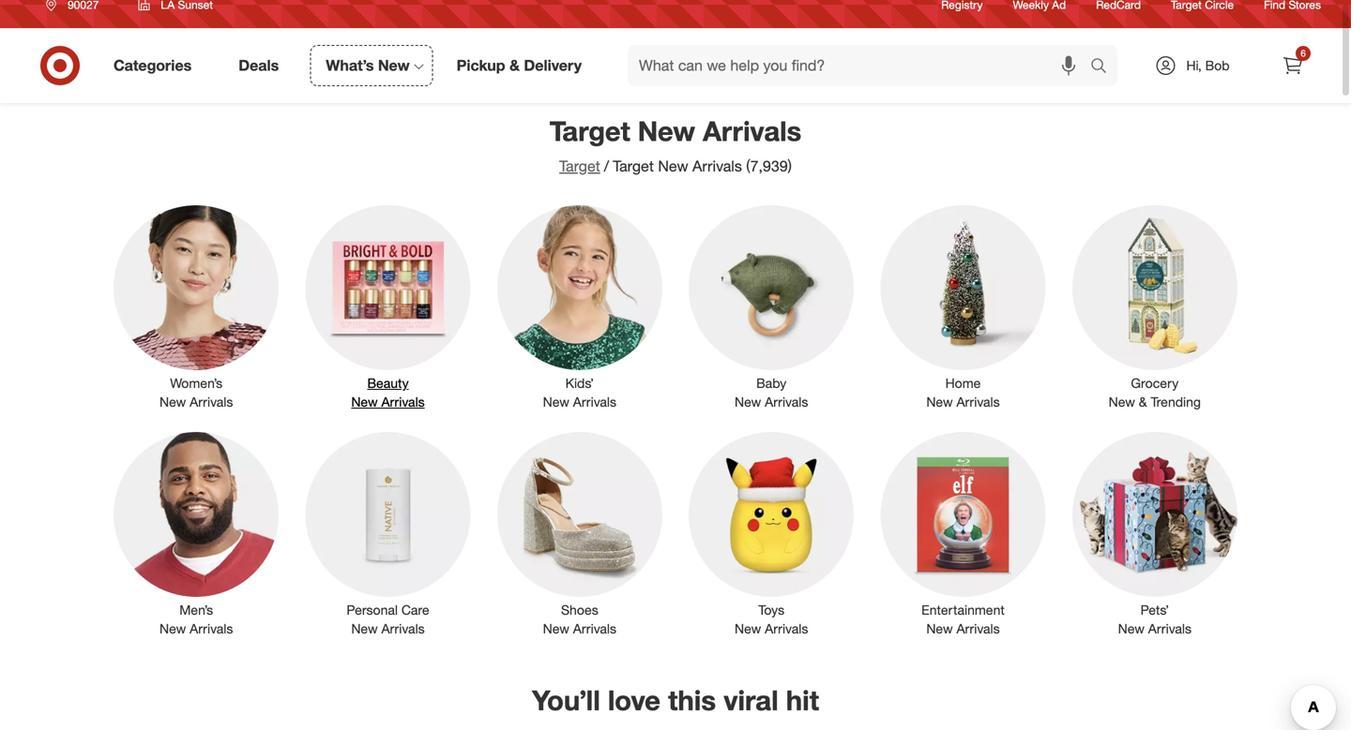Task type: describe. For each thing, give the bounding box(es) containing it.
(7,939)
[[746, 157, 792, 175]]

trending
[[1151, 394, 1201, 410]]

search
[[1082, 58, 1127, 77]]

new for baby
[[735, 394, 761, 410]]

arrivals left (7,939)
[[693, 157, 742, 175]]

hi,
[[1186, 57, 1202, 74]]

new for home
[[926, 394, 953, 410]]

/
[[604, 157, 609, 175]]

new for kids'
[[543, 394, 569, 410]]

arrivals inside personal care new arrivals
[[381, 621, 425, 638]]

target link
[[559, 157, 600, 175]]

this
[[668, 684, 716, 718]]

women's
[[170, 375, 222, 392]]

deals link
[[223, 45, 302, 86]]

home new arrivals
[[926, 375, 1000, 410]]

delivery
[[524, 56, 582, 75]]

arrivals for baby
[[765, 394, 808, 410]]

6 link
[[1272, 45, 1314, 86]]

beauty
[[367, 375, 409, 392]]

you'll
[[532, 684, 600, 718]]

what's
[[326, 56, 374, 75]]

personal
[[347, 602, 398, 619]]

categories
[[114, 56, 192, 75]]

new for shoes
[[543, 621, 569, 638]]

hi, bob
[[1186, 57, 1230, 74]]

men's new arrivals
[[160, 602, 233, 638]]

arrivals for pets'
[[1148, 621, 1192, 638]]

bob
[[1205, 57, 1230, 74]]

personal care new arrivals
[[347, 602, 429, 638]]

grocery
[[1131, 375, 1179, 392]]

arrivals for beauty
[[381, 394, 425, 410]]

grocery new & trending
[[1109, 375, 1201, 410]]

new for women's
[[160, 394, 186, 410]]

what's new link
[[310, 45, 433, 86]]

pickup
[[457, 56, 505, 75]]

0 vertical spatial &
[[510, 56, 520, 75]]



Task type: locate. For each thing, give the bounding box(es) containing it.
arrivals down toys
[[765, 621, 808, 638]]

arrivals inside pets' new arrivals
[[1148, 621, 1192, 638]]

pets'
[[1141, 602, 1169, 619]]

& down grocery
[[1139, 394, 1147, 410]]

new for target
[[638, 114, 695, 148]]

new inside women's new arrivals
[[160, 394, 186, 410]]

entertainment new arrivals
[[922, 602, 1005, 638]]

& inside the grocery new & trending
[[1139, 394, 1147, 410]]

arrivals inside shoes new arrivals
[[573, 621, 616, 638]]

kids' new arrivals
[[543, 375, 616, 410]]

new inside the entertainment new arrivals
[[926, 621, 953, 638]]

arrivals down baby
[[765, 394, 808, 410]]

new for grocery
[[1109, 394, 1135, 410]]

entertainment
[[922, 602, 1005, 619]]

new inside what's new link
[[378, 56, 410, 75]]

pets' new arrivals
[[1118, 602, 1192, 638]]

arrivals inside women's new arrivals
[[190, 394, 233, 410]]

arrivals for shoes
[[573, 621, 616, 638]]

arrivals inside baby new arrivals
[[765, 394, 808, 410]]

arrivals for women's
[[190, 394, 233, 410]]

women's new arrivals
[[160, 375, 233, 410]]

search button
[[1082, 45, 1127, 90]]

arrivals down the care
[[381, 621, 425, 638]]

new inside kids' new arrivals
[[543, 394, 569, 410]]

arrivals for kids'
[[573, 394, 616, 410]]

target new arrivals target / target new arrivals (7,939)
[[550, 114, 802, 175]]

new for pets'
[[1118, 621, 1145, 638]]

baby
[[756, 375, 787, 392]]

arrivals down women's
[[190, 394, 233, 410]]

new inside toys new arrivals
[[735, 621, 761, 638]]

new inside baby new arrivals
[[735, 394, 761, 410]]

new inside pets' new arrivals
[[1118, 621, 1145, 638]]

target left /
[[559, 157, 600, 175]]

toys
[[758, 602, 785, 619]]

new for men's
[[160, 621, 186, 638]]

care
[[401, 602, 429, 619]]

arrivals inside toys new arrivals
[[765, 621, 808, 638]]

What can we help you find? suggestions appear below search field
[[628, 45, 1095, 86]]

arrivals down men's
[[190, 621, 233, 638]]

hit
[[786, 684, 819, 718]]

arrivals for entertainment
[[957, 621, 1000, 638]]

viral
[[724, 684, 778, 718]]

arrivals for toys
[[765, 621, 808, 638]]

1 vertical spatial &
[[1139, 394, 1147, 410]]

new for entertainment
[[926, 621, 953, 638]]

arrivals inside the entertainment new arrivals
[[957, 621, 1000, 638]]

arrivals up (7,939)
[[703, 114, 802, 148]]

target right /
[[613, 157, 654, 175]]

arrivals inside home new arrivals
[[957, 394, 1000, 410]]

kids'
[[565, 375, 594, 392]]

shoes new arrivals
[[543, 602, 616, 638]]

toys new arrivals
[[735, 602, 808, 638]]

arrivals down pets'
[[1148, 621, 1192, 638]]

new inside personal care new arrivals
[[351, 621, 378, 638]]

arrivals inside men's new arrivals
[[190, 621, 233, 638]]

you'll love this viral hit
[[532, 684, 819, 718]]

arrivals down beauty
[[381, 394, 425, 410]]

arrivals down entertainment
[[957, 621, 1000, 638]]

arrivals for men's
[[190, 621, 233, 638]]

love
[[608, 684, 661, 718]]

1 horizontal spatial &
[[1139, 394, 1147, 410]]

target
[[550, 114, 630, 148], [559, 157, 600, 175], [613, 157, 654, 175]]

target up target link
[[550, 114, 630, 148]]

pickup & delivery
[[457, 56, 582, 75]]

arrivals for target
[[703, 114, 802, 148]]

arrivals for home
[[957, 394, 1000, 410]]

new inside shoes new arrivals
[[543, 621, 569, 638]]

0 horizontal spatial &
[[510, 56, 520, 75]]

deals
[[239, 56, 279, 75]]

pickup & delivery link
[[441, 45, 605, 86]]

baby new arrivals
[[735, 375, 808, 410]]

arrivals down shoes
[[573, 621, 616, 638]]

new for beauty
[[351, 394, 378, 410]]

arrivals inside beauty new arrivals
[[381, 394, 425, 410]]

beauty new arrivals
[[351, 375, 425, 410]]

arrivals down kids'
[[573, 394, 616, 410]]

men's
[[179, 602, 213, 619]]

home
[[946, 375, 981, 392]]

new inside the grocery new & trending
[[1109, 394, 1135, 410]]

new inside home new arrivals
[[926, 394, 953, 410]]

&
[[510, 56, 520, 75], [1139, 394, 1147, 410]]

& right pickup
[[510, 56, 520, 75]]

new inside men's new arrivals
[[160, 621, 186, 638]]

new for toys
[[735, 621, 761, 638]]

new
[[378, 56, 410, 75], [638, 114, 695, 148], [658, 157, 688, 175], [160, 394, 186, 410], [351, 394, 378, 410], [543, 394, 569, 410], [735, 394, 761, 410], [926, 394, 953, 410], [1109, 394, 1135, 410], [160, 621, 186, 638], [351, 621, 378, 638], [543, 621, 569, 638], [735, 621, 761, 638], [926, 621, 953, 638], [1118, 621, 1145, 638]]

arrivals inside kids' new arrivals
[[573, 394, 616, 410]]

shoes
[[561, 602, 598, 619]]

categories link
[[98, 45, 215, 86]]

new inside beauty new arrivals
[[351, 394, 378, 410]]

6
[[1301, 47, 1306, 59]]

new for what's
[[378, 56, 410, 75]]

what's new
[[326, 56, 410, 75]]

arrivals down home at the right bottom of the page
[[957, 394, 1000, 410]]

arrivals
[[703, 114, 802, 148], [693, 157, 742, 175], [190, 394, 233, 410], [381, 394, 425, 410], [573, 394, 616, 410], [765, 394, 808, 410], [957, 394, 1000, 410], [190, 621, 233, 638], [381, 621, 425, 638], [573, 621, 616, 638], [765, 621, 808, 638], [957, 621, 1000, 638], [1148, 621, 1192, 638]]



Task type: vqa. For each thing, say whether or not it's contained in the screenshot.
Arrivals related to Entertainment
yes



